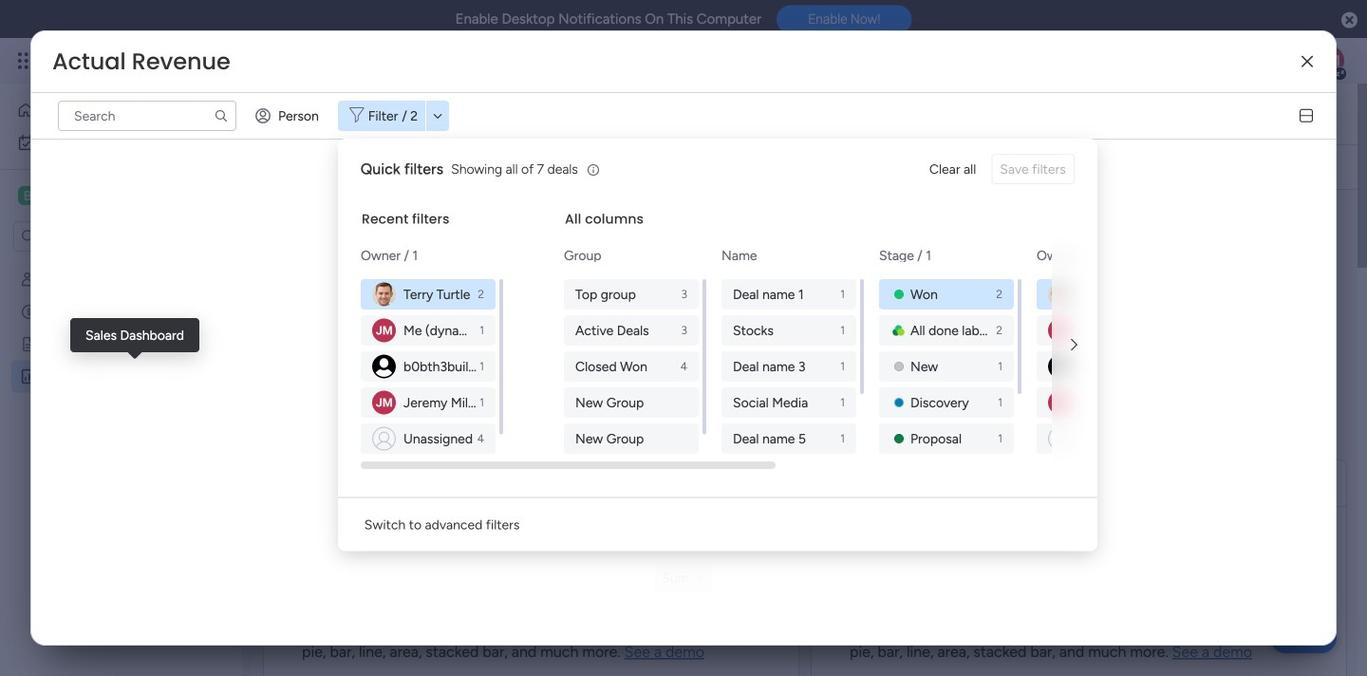 Task type: describe. For each thing, give the bounding box(es) containing it.
add to favorites image
[[555, 104, 574, 123]]

select product image
[[17, 51, 36, 70]]

share image
[[1213, 104, 1232, 123]]

1 b0bth3builder2k23@gmail.com image from the left
[[372, 355, 396, 379]]

2 vertical spatial option
[[0, 263, 242, 266]]

public board image
[[20, 335, 38, 353]]

workspace image
[[18, 185, 37, 206]]

2 owner / 1 group from the left
[[1037, 279, 1176, 454]]

stage / 1 group
[[879, 279, 1018, 526]]

dapulse close image
[[1342, 11, 1358, 30]]

public dashboard image
[[20, 368, 38, 386]]

2 b0bth3builder2k23@gmail.com image from the left
[[1049, 355, 1072, 379]]

arrow down image
[[427, 104, 449, 127]]

terry turtle image
[[372, 283, 396, 306]]

name group
[[722, 279, 860, 526]]



Task type: vqa. For each thing, say whether or not it's contained in the screenshot.
dialog
yes



Task type: locate. For each thing, give the bounding box(es) containing it.
b0bth3builder2k23@gmail.com image
[[372, 355, 396, 379], [1049, 355, 1072, 379]]

0 vertical spatial option
[[11, 95, 202, 125]]

filter dashboard by text search field for search image
[[286, 152, 459, 182]]

1 owner / 1 group from the left
[[361, 279, 499, 454]]

v2 split view image
[[1301, 109, 1314, 123]]

terry turtle image
[[1049, 283, 1072, 306]]

banner
[[252, 84, 1358, 190]]

option
[[11, 95, 202, 125], [11, 127, 231, 158], [0, 263, 242, 266]]

group group
[[564, 279, 703, 454]]

owner / 1 group
[[361, 279, 499, 454], [1037, 279, 1176, 454]]

b0bth3builder2k23@gmail.com image down terry turtle image
[[372, 355, 396, 379]]

1 vertical spatial option
[[11, 127, 231, 158]]

search image
[[436, 160, 451, 175]]

list box
[[0, 260, 242, 649]]

None search field
[[286, 152, 459, 182]]

filter dashboard by text search field for search icon
[[58, 101, 237, 131]]

dialog
[[338, 139, 1368, 551]]

0 horizontal spatial owner / 1 group
[[361, 279, 499, 454]]

jeremy miller image
[[1049, 319, 1072, 342]]

0 horizontal spatial b0bth3builder2k23@gmail.com image
[[372, 355, 396, 379]]

1 horizontal spatial b0bth3builder2k23@gmail.com image
[[1049, 355, 1072, 379]]

dapulse x slim image
[[1302, 55, 1314, 69]]

jeremy miller image
[[1315, 46, 1345, 76], [372, 319, 396, 342], [372, 391, 396, 415], [1049, 391, 1072, 415]]

None field
[[47, 47, 235, 77], [281, 94, 544, 134], [292, 213, 547, 237], [292, 471, 421, 496], [840, 471, 1182, 496], [47, 47, 235, 77], [281, 94, 544, 134], [292, 213, 547, 237], [292, 471, 421, 496], [840, 471, 1182, 496]]

1 horizontal spatial filter dashboard by text search field
[[286, 152, 459, 182]]

1 horizontal spatial owner / 1 group
[[1037, 279, 1176, 454]]

1 vertical spatial filter dashboard by text search field
[[286, 152, 459, 182]]

Filter dashboard by text search field
[[58, 101, 237, 131], [286, 152, 459, 182]]

0 horizontal spatial filter dashboard by text search field
[[58, 101, 237, 131]]

search image
[[214, 108, 229, 123]]

None search field
[[58, 101, 237, 131]]

b0bth3builder2k23@gmail.com image down jeremy miller icon
[[1049, 355, 1072, 379]]

0 vertical spatial filter dashboard by text search field
[[58, 101, 237, 131]]

v2 fullscreen image
[[1311, 477, 1324, 490]]



